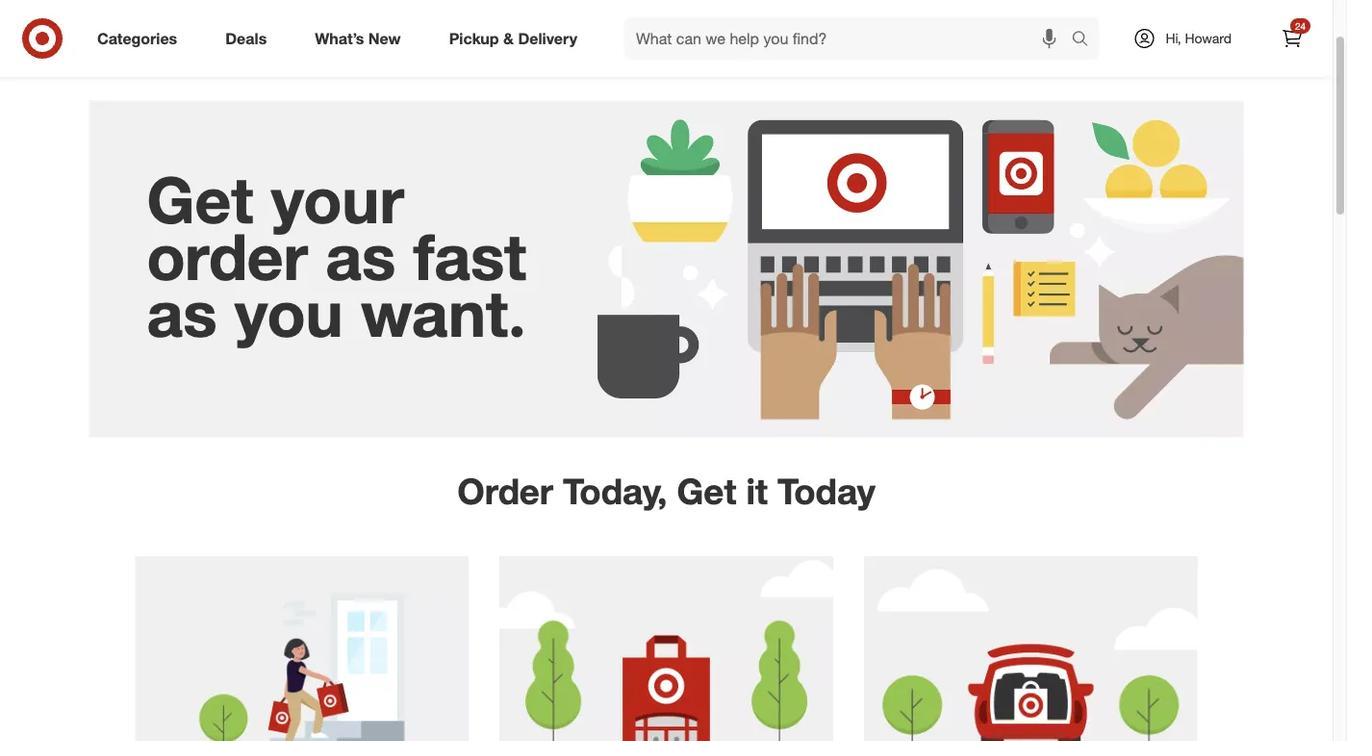 Task type: vqa. For each thing, say whether or not it's contained in the screenshot.
WHAT'S NEW
yes



Task type: describe. For each thing, give the bounding box(es) containing it.
& for pickup & delivery target / pickup & delivery
[[649, 0, 668, 34]]

1 horizontal spatial as
[[326, 218, 396, 295]]

categories
[[97, 29, 177, 48]]

deals
[[225, 29, 267, 48]]

target drive up image
[[864, 556, 1198, 741]]

search button
[[1063, 17, 1109, 64]]

hi, howard
[[1166, 30, 1232, 47]]

order as fast
[[147, 218, 527, 295]]

as you want.
[[147, 275, 526, 352]]

howard
[[1185, 30, 1232, 47]]

it
[[746, 470, 768, 512]]

/
[[625, 44, 630, 63]]

pickup & delivery
[[449, 29, 578, 48]]

& for pickup & delivery
[[503, 29, 514, 48]]

pickup & delivery link
[[433, 17, 602, 60]]

pickup for pickup & delivery
[[449, 29, 499, 48]]

same day delivery image
[[135, 556, 469, 741]]

order today, get it today
[[457, 470, 876, 512]]

pickup for pickup & delivery target / pickup & delivery
[[550, 0, 641, 34]]



Task type: locate. For each thing, give the bounding box(es) containing it.
24 link
[[1272, 17, 1314, 60]]

pickup right /
[[634, 44, 680, 63]]

hi,
[[1166, 30, 1182, 47]]

today
[[778, 470, 876, 512]]

today,
[[563, 470, 667, 512]]

search
[[1063, 31, 1109, 50]]

pickup inside 'pickup & delivery' link
[[449, 29, 499, 48]]

pickup up the 'target' link
[[550, 0, 641, 34]]

get
[[147, 161, 254, 238], [677, 470, 737, 512]]

want.
[[361, 275, 526, 352]]

pickup right "new"
[[449, 29, 499, 48]]

0 horizontal spatial &
[[503, 29, 514, 48]]

target
[[579, 44, 621, 63]]

deals link
[[209, 17, 291, 60]]

target order pickup image
[[500, 556, 833, 741]]

1 vertical spatial get
[[677, 470, 737, 512]]

pickup & delivery target / pickup & delivery
[[550, 0, 783, 63]]

order
[[457, 470, 553, 512]]

0 vertical spatial get
[[147, 161, 254, 238]]

1 horizontal spatial get
[[677, 470, 737, 512]]

delivery for pickup & delivery target / pickup & delivery
[[675, 0, 783, 34]]

what's new link
[[299, 17, 425, 60]]

2 horizontal spatial &
[[685, 44, 694, 63]]

what's new
[[315, 29, 401, 48]]

new
[[369, 29, 401, 48]]

categories link
[[81, 17, 201, 60]]

order
[[147, 218, 308, 295]]

what's
[[315, 29, 364, 48]]

delivery
[[675, 0, 783, 34], [518, 29, 578, 48], [699, 44, 754, 63]]

target link
[[579, 44, 621, 63]]

fast
[[414, 218, 527, 295]]

delivery for pickup & delivery
[[518, 29, 578, 48]]

0 horizontal spatial get
[[147, 161, 254, 238]]

as
[[326, 218, 396, 295], [147, 275, 217, 352]]

&
[[649, 0, 668, 34], [503, 29, 514, 48], [685, 44, 694, 63]]

your
[[271, 161, 404, 238]]

get your
[[147, 161, 404, 238]]

1 horizontal spatial &
[[649, 0, 668, 34]]

24
[[1295, 20, 1306, 32]]

0 horizontal spatial as
[[147, 275, 217, 352]]

pickup
[[550, 0, 641, 34], [449, 29, 499, 48], [634, 44, 680, 63]]

What can we help you find? suggestions appear below search field
[[625, 17, 1077, 60]]

you
[[235, 275, 343, 352]]



